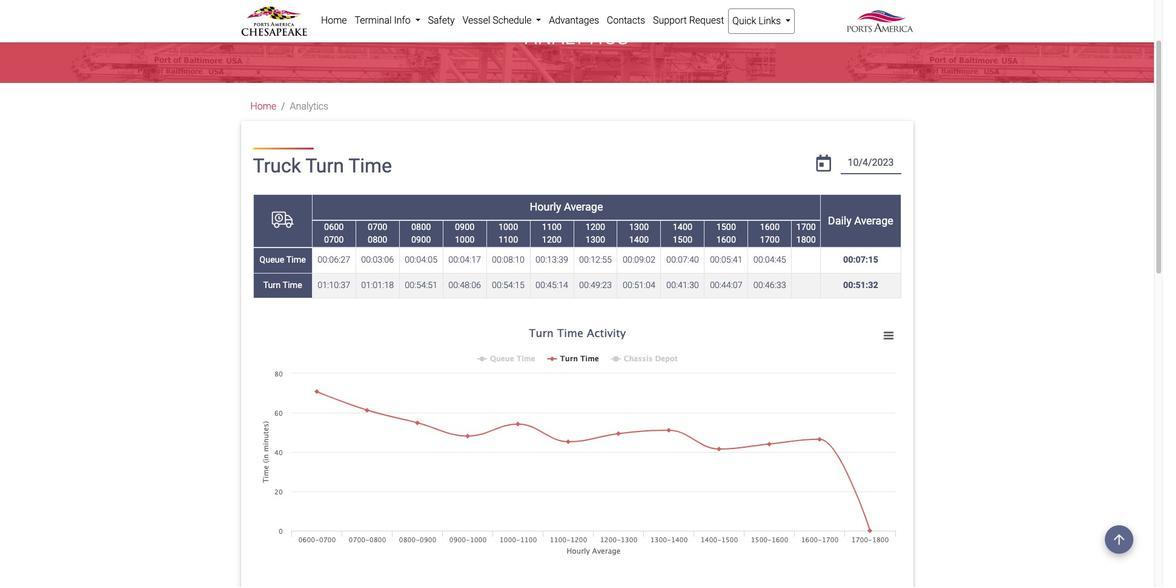 Task type: vqa. For each thing, say whether or not it's contained in the screenshot.
the Numbers at right top
no



Task type: locate. For each thing, give the bounding box(es) containing it.
support
[[653, 15, 687, 26]]

1700 1800
[[796, 222, 816, 245]]

1 vertical spatial 1600
[[717, 235, 736, 245]]

analytics
[[525, 26, 629, 49], [290, 101, 329, 112]]

0 horizontal spatial 1300
[[586, 235, 605, 245]]

1 horizontal spatial 1300
[[629, 222, 649, 232]]

support request
[[653, 15, 724, 26]]

1700 up 1800
[[796, 222, 816, 232]]

00:54:51
[[405, 281, 438, 291]]

average right daily at the top right
[[854, 214, 894, 227]]

1 horizontal spatial 1500
[[717, 222, 736, 232]]

home for the rightmost home link
[[321, 15, 347, 26]]

1 horizontal spatial 1200
[[586, 222, 605, 232]]

time
[[348, 155, 392, 178], [286, 255, 306, 266], [283, 281, 302, 291]]

00:49:23
[[579, 281, 612, 291]]

1 horizontal spatial home
[[321, 15, 347, 26]]

vessel schedule link
[[459, 8, 545, 33]]

0 vertical spatial 0800
[[411, 222, 431, 232]]

1400
[[673, 222, 693, 232], [629, 235, 649, 245]]

1 horizontal spatial 0800
[[411, 222, 431, 232]]

1300 up 00:12:55
[[586, 235, 605, 245]]

0 vertical spatial 1500
[[717, 222, 736, 232]]

1000 up 00:08:10 on the left top of the page
[[499, 222, 518, 232]]

0 vertical spatial 1100
[[542, 222, 562, 232]]

1200
[[586, 222, 605, 232], [542, 235, 562, 245]]

0900
[[455, 222, 475, 232], [411, 235, 431, 245]]

1600
[[760, 222, 780, 232], [717, 235, 736, 245]]

1200 up 00:12:55
[[586, 222, 605, 232]]

1 horizontal spatial turn
[[305, 155, 344, 178]]

turn right the truck
[[305, 155, 344, 178]]

safety link
[[424, 8, 459, 33]]

0 horizontal spatial 1700
[[760, 235, 780, 245]]

0 horizontal spatial 0700
[[324, 235, 344, 245]]

1600 up 00:04:45
[[760, 222, 780, 232]]

1700 up 00:04:45
[[760, 235, 780, 245]]

0600 0700
[[324, 222, 344, 245]]

1 horizontal spatial 1700
[[796, 222, 816, 232]]

0 horizontal spatial 0800
[[368, 235, 387, 245]]

home
[[321, 15, 347, 26], [251, 101, 276, 112]]

1700
[[796, 222, 816, 232], [760, 235, 780, 245]]

0800
[[411, 222, 431, 232], [368, 235, 387, 245]]

queue
[[260, 255, 284, 266]]

1 horizontal spatial average
[[854, 214, 894, 227]]

1 vertical spatial 1200
[[542, 235, 562, 245]]

1 horizontal spatial 0700
[[368, 222, 387, 232]]

1 vertical spatial home
[[251, 101, 276, 112]]

0900 up 00:04:17 at the top left
[[455, 222, 475, 232]]

1 vertical spatial 1100
[[499, 235, 518, 245]]

safety
[[428, 15, 455, 26]]

0 horizontal spatial 0900
[[411, 235, 431, 245]]

1300 up the 00:09:02
[[629, 222, 649, 232]]

00:07:40
[[666, 255, 699, 266]]

1100 up 00:08:10 on the left top of the page
[[499, 235, 518, 245]]

1100 down hourly
[[542, 222, 562, 232]]

1 horizontal spatial 1000
[[499, 222, 518, 232]]

1 vertical spatial 1500
[[673, 235, 693, 245]]

1300
[[629, 222, 649, 232], [586, 235, 605, 245]]

0900 up 00:04:05
[[411, 235, 431, 245]]

1500 up 00:05:41
[[717, 222, 736, 232]]

1100
[[542, 222, 562, 232], [499, 235, 518, 245]]

0 vertical spatial 1000
[[499, 222, 518, 232]]

0 horizontal spatial average
[[564, 201, 603, 213]]

2 vertical spatial time
[[283, 281, 302, 291]]

1300 1400
[[629, 222, 649, 245]]

0700
[[368, 222, 387, 232], [324, 235, 344, 245]]

hourly
[[530, 201, 561, 213]]

0700 up "00:03:06" at the top left of the page
[[368, 222, 387, 232]]

0 vertical spatial home
[[321, 15, 347, 26]]

hourly average daily average
[[530, 201, 894, 227]]

0 vertical spatial 1200
[[586, 222, 605, 232]]

turn
[[305, 155, 344, 178], [263, 281, 281, 291]]

vessel
[[463, 15, 490, 26]]

0 vertical spatial 1400
[[673, 222, 693, 232]]

support request link
[[649, 8, 728, 33]]

0 vertical spatial average
[[564, 201, 603, 213]]

1 vertical spatial time
[[286, 255, 306, 266]]

advantages link
[[545, 8, 603, 33]]

home link
[[317, 8, 351, 33], [251, 101, 276, 112]]

average up 1200 1300 in the top right of the page
[[564, 201, 603, 213]]

1000
[[499, 222, 518, 232], [455, 235, 475, 245]]

1 vertical spatial average
[[854, 214, 894, 227]]

1 vertical spatial home link
[[251, 101, 276, 112]]

average
[[564, 201, 603, 213], [854, 214, 894, 227]]

0 vertical spatial 1300
[[629, 222, 649, 232]]

00:08:10
[[492, 255, 525, 266]]

1500 1600
[[717, 222, 736, 245]]

1 horizontal spatial 1100
[[542, 222, 562, 232]]

0 horizontal spatial 1000
[[455, 235, 475, 245]]

0600
[[324, 222, 344, 232]]

1400 up the 00:09:02
[[629, 235, 649, 245]]

turn down queue
[[263, 281, 281, 291]]

0 horizontal spatial 1600
[[717, 235, 736, 245]]

1000 up 00:04:17 at the top left
[[455, 235, 475, 245]]

00:04:45
[[754, 255, 786, 266]]

0 horizontal spatial 1100
[[499, 235, 518, 245]]

0 horizontal spatial turn
[[263, 281, 281, 291]]

0 vertical spatial home link
[[317, 8, 351, 33]]

vessel schedule
[[463, 15, 534, 26]]

0 horizontal spatial analytics
[[290, 101, 329, 112]]

info
[[394, 15, 411, 26]]

1 horizontal spatial 1600
[[760, 222, 780, 232]]

0 vertical spatial time
[[348, 155, 392, 178]]

1600 up 00:05:41
[[717, 235, 736, 245]]

1 vertical spatial turn
[[263, 281, 281, 291]]

0700 0800
[[368, 222, 387, 245]]

0 horizontal spatial 1200
[[542, 235, 562, 245]]

00:54:15
[[492, 281, 525, 291]]

1200 up 00:13:39
[[542, 235, 562, 245]]

1 horizontal spatial 0900
[[455, 222, 475, 232]]

1500
[[717, 222, 736, 232], [673, 235, 693, 245]]

1400 up 00:07:40
[[673, 222, 693, 232]]

1 vertical spatial 1400
[[629, 235, 649, 245]]

1 vertical spatial 1000
[[455, 235, 475, 245]]

truck
[[253, 155, 301, 178]]

1 vertical spatial 0900
[[411, 235, 431, 245]]

1 horizontal spatial analytics
[[525, 26, 629, 49]]

0 horizontal spatial home
[[251, 101, 276, 112]]

0700 down 0600 in the left of the page
[[324, 235, 344, 245]]

00:09:02
[[623, 255, 655, 266]]

0800 up "00:03:06" at the top left of the page
[[368, 235, 387, 245]]

1500 up 00:07:40
[[673, 235, 693, 245]]

contacts
[[607, 15, 645, 26]]

0800 up 00:04:05
[[411, 222, 431, 232]]



Task type: describe. For each thing, give the bounding box(es) containing it.
truck turn time
[[253, 155, 392, 178]]

quick links
[[733, 15, 783, 27]]

0 horizontal spatial 1500
[[673, 235, 693, 245]]

terminal info link
[[351, 8, 424, 33]]

quick links link
[[728, 8, 795, 34]]

0 vertical spatial 1600
[[760, 222, 780, 232]]

contacts link
[[603, 8, 649, 33]]

time for 01:10:37
[[283, 281, 302, 291]]

00:48:06
[[448, 281, 481, 291]]

01:01:18
[[361, 281, 394, 291]]

0 vertical spatial 0900
[[455, 222, 475, 232]]

0 vertical spatial 1700
[[796, 222, 816, 232]]

daily
[[828, 214, 852, 227]]

1000 1100
[[499, 222, 518, 245]]

00:46:33
[[754, 281, 786, 291]]

terminal info
[[355, 15, 413, 26]]

queue time
[[260, 255, 306, 266]]

1 horizontal spatial 1400
[[673, 222, 693, 232]]

1600 1700
[[760, 222, 780, 245]]

00:45:14
[[536, 281, 568, 291]]

00:51:32
[[843, 281, 878, 291]]

time for 00:06:27
[[286, 255, 306, 266]]

1800
[[796, 235, 816, 245]]

1 horizontal spatial home link
[[317, 8, 351, 33]]

1100 1200
[[542, 222, 562, 245]]

turn time
[[263, 281, 302, 291]]

1 vertical spatial analytics
[[290, 101, 329, 112]]

00:44:07
[[710, 281, 743, 291]]

00:41:30
[[666, 281, 699, 291]]

00:07:15
[[843, 255, 878, 266]]

00:12:55
[[579, 255, 612, 266]]

quick
[[733, 15, 756, 27]]

00:04:05
[[405, 255, 438, 266]]

1 vertical spatial 1300
[[586, 235, 605, 245]]

1 vertical spatial 0700
[[324, 235, 344, 245]]

request
[[689, 15, 724, 26]]

00:06:27
[[318, 255, 350, 266]]

advantages
[[549, 15, 599, 26]]

1200 1300
[[586, 222, 605, 245]]

calendar day image
[[816, 155, 831, 172]]

01:10:37
[[318, 281, 350, 291]]

1 vertical spatial 0800
[[368, 235, 387, 245]]

00:03:06
[[361, 255, 394, 266]]

00:05:41
[[710, 255, 743, 266]]

home for the leftmost home link
[[251, 101, 276, 112]]

links
[[759, 15, 781, 27]]

1 vertical spatial 1700
[[760, 235, 780, 245]]

schedule
[[493, 15, 532, 26]]

0 horizontal spatial 1400
[[629, 235, 649, 245]]

00:51:04
[[623, 281, 655, 291]]

00:04:17
[[448, 255, 481, 266]]

0900 1000
[[455, 222, 475, 245]]

0 vertical spatial 0700
[[368, 222, 387, 232]]

terminal
[[355, 15, 392, 26]]

0 vertical spatial analytics
[[525, 26, 629, 49]]

0 horizontal spatial home link
[[251, 101, 276, 112]]

00:13:39
[[536, 255, 568, 266]]

1400 1500
[[673, 222, 693, 245]]

go to top image
[[1105, 526, 1134, 554]]

0 vertical spatial turn
[[305, 155, 344, 178]]

0800 0900
[[411, 222, 431, 245]]



